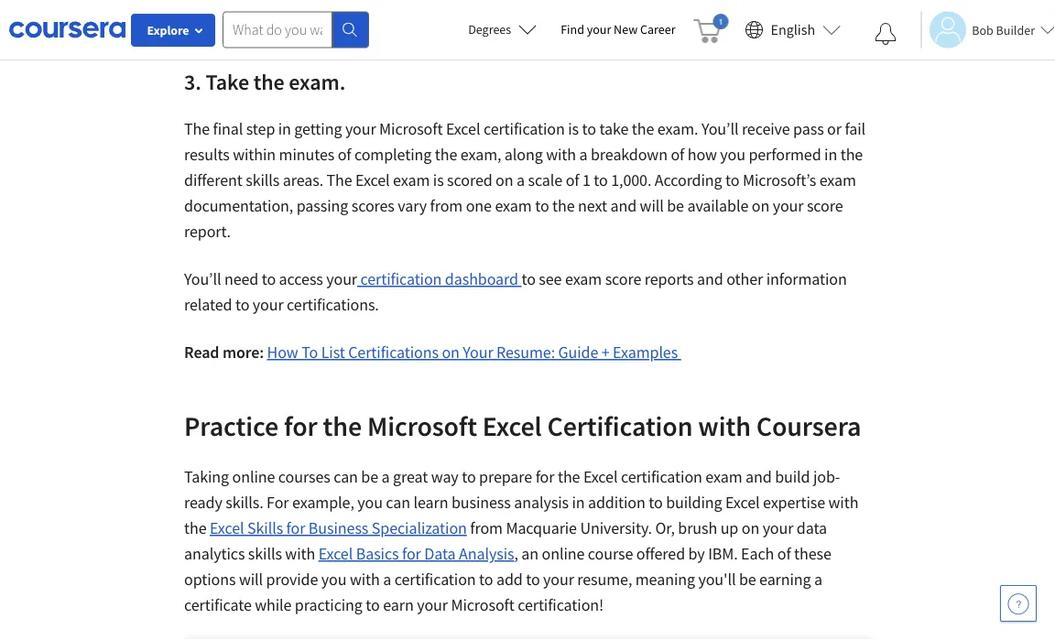 Task type: describe. For each thing, give the bounding box(es) containing it.
excel up the scores
[[356, 170, 390, 191]]

an
[[522, 544, 539, 565]]

be inside the final step in getting your microsoft excel certification is to take the exam. you'll receive pass or fail results within minutes of completing the exam, along with a breakdown of how you performed in the different skills areas. the excel exam is scored on a scale of 1 to 1,000. according to microsoft's exam documentation, passing scores vary from one exam to the next and will be available on your score report.
[[667, 196, 684, 216]]

excel down excel skills for business specialization
[[319, 544, 353, 565]]

to down scale
[[535, 196, 549, 216]]

find your new career link
[[552, 18, 685, 41]]

take
[[206, 68, 249, 95]]

learning
[[300, 1, 356, 22]]

exam,
[[461, 144, 502, 165]]

offered
[[637, 544, 686, 565]]

list
[[321, 342, 345, 363]]

excel up analytics
[[210, 518, 244, 539]]

ibm.
[[709, 544, 738, 565]]

you'll inside the final step in getting your microsoft excel certification is to take the exam. you'll receive pass or fail results within minutes of completing the exam, along with a breakdown of how you performed in the different skills areas. the excel exam is scored on a scale of 1 to 1,000. according to microsoft's exam documentation, passing scores vary from one exam to the next and will be available on your score report.
[[702, 119, 739, 139]]

data
[[797, 518, 828, 539]]

to
[[302, 342, 318, 363]]

scores
[[352, 196, 395, 216]]

more:
[[223, 342, 264, 363]]

your up certification!
[[544, 570, 574, 590]]

scale
[[528, 170, 563, 191]]

be inside , an online course offered by ibm. each of these options will provide you with a certification to add to your resume, meaning you'll be earning a certificate while practicing to earn your microsoft certification!
[[739, 570, 757, 590]]

online inside , an online course offered by ibm. each of these options will provide you with a certification to add to your resume, meaning you'll be earning a certificate while practicing to earn your microsoft certification!
[[542, 544, 585, 565]]

guide
[[559, 342, 599, 363]]

your down microsoft's
[[773, 196, 804, 216]]

practicing
[[295, 595, 363, 616]]

exam up vary
[[393, 170, 430, 191]]

business
[[452, 493, 511, 513]]

explore button
[[131, 14, 215, 47]]

university.
[[580, 518, 652, 539]]

skills.
[[226, 493, 264, 513]]

microsoft inside , an online course offered by ibm. each of these options will provide you with a certification to add to your resume, meaning you'll be earning a certificate while practicing to earn your microsoft certification!
[[451, 595, 515, 616]]

brush
[[678, 518, 718, 539]]

course
[[588, 544, 633, 565]]

learn
[[414, 493, 449, 513]]

of inside , an online course offered by ibm. each of these options will provide you with a certification to add to your resume, meaning you'll be earning a certificate while practicing to earn your microsoft certification!
[[778, 544, 791, 565]]

resume,
[[578, 570, 633, 590]]

a down these
[[815, 570, 823, 590]]

certificate
[[184, 595, 252, 616]]

excel up prepare
[[483, 409, 542, 443]]

certiport's learning resources
[[225, 1, 425, 22]]

business
[[309, 518, 369, 539]]

from inside from macquarie university. or, brush up on your data analytics skills with
[[470, 518, 503, 539]]

according
[[655, 170, 723, 191]]

degrees button
[[454, 9, 552, 49]]

exam. inside the final step in getting your microsoft excel certification is to take the exam. you'll receive pass or fail results within minutes of completing the exam, along with a breakdown of how you performed in the different skills areas. the excel exam is scored on a scale of 1 to 1,000. according to microsoft's exam documentation, passing scores vary from one exam to the next and will be available on your score report.
[[658, 119, 699, 139]]

one
[[466, 196, 492, 216]]

score inside to see exam score reports and other information related to your certifications.
[[605, 269, 642, 290]]

practice for the microsoft excel certification with coursera
[[184, 409, 862, 443]]

for down "specialization"
[[402, 544, 421, 565]]

you inside , an online course offered by ibm. each of these options will provide you with a certification to add to your resume, meaning you'll be earning a certificate while practicing to earn your microsoft certification!
[[321, 570, 347, 590]]

certiport's
[[225, 1, 297, 22]]

shopping cart: 1 item image
[[694, 14, 729, 43]]

from macquarie university. or, brush up on your data analytics skills with
[[184, 518, 828, 565]]

provide
[[266, 570, 318, 590]]

1 horizontal spatial the
[[327, 170, 352, 191]]

exam inside to see exam score reports and other information related to your certifications.
[[565, 269, 602, 290]]

excel skills for business specialization link
[[210, 518, 467, 539]]

related
[[184, 295, 232, 315]]

your inside to see exam score reports and other information related to your certifications.
[[253, 295, 284, 315]]

exam down or
[[820, 170, 857, 191]]

to left earn
[[366, 595, 380, 616]]

resume:
[[497, 342, 555, 363]]

on inside from macquarie university. or, brush up on your data analytics skills with
[[742, 518, 760, 539]]

step
[[246, 119, 275, 139]]

dashboard
[[445, 269, 519, 290]]

passing
[[297, 196, 348, 216]]

read
[[184, 342, 219, 363]]

skills inside from macquarie university. or, brush up on your data analytics skills with
[[248, 544, 282, 565]]

your inside "link"
[[587, 21, 612, 38]]

scored
[[447, 170, 493, 191]]

exam inside taking online courses can be a great way to prepare for the excel certification exam and build job- ready skills. for example, you can learn business analysis in addition to building excel expertise with the
[[706, 467, 743, 488]]

see
[[539, 269, 562, 290]]

1 vertical spatial is
[[433, 170, 444, 191]]

example,
[[292, 493, 354, 513]]

or,
[[656, 518, 675, 539]]

to left see
[[522, 269, 536, 290]]

for inside taking online courses can be a great way to prepare for the excel certification exam and build job- ready skills. for example, you can learn business analysis in addition to building excel expertise with the
[[536, 467, 555, 488]]

help center image
[[1008, 593, 1030, 615]]

in inside taking online courses can be a great way to prepare for the excel certification exam and build job- ready skills. for example, you can learn business analysis in addition to building excel expertise with the
[[572, 493, 585, 513]]

by
[[689, 544, 705, 565]]

add
[[497, 570, 523, 590]]

information
[[767, 269, 847, 290]]

final
[[213, 119, 243, 139]]

minutes
[[279, 144, 335, 165]]

earning
[[760, 570, 812, 590]]

on down microsoft's
[[752, 196, 770, 216]]

ready
[[184, 493, 222, 513]]

to right need
[[262, 269, 276, 290]]

with inside from macquarie university. or, brush up on your data analytics skills with
[[285, 544, 315, 565]]

addition
[[588, 493, 646, 513]]

excel basics for data analysis link
[[319, 544, 514, 565]]

tests
[[515, 1, 547, 22]]

exam right one
[[495, 196, 532, 216]]

explore
[[147, 22, 189, 38]]

a inside taking online courses can be a great way to prepare for the excel certification exam and build job- ready skills. for example, you can learn business analysis in addition to building excel expertise with the
[[382, 467, 390, 488]]

0 horizontal spatial you'll
[[184, 269, 221, 290]]

certification up certifications.
[[361, 269, 442, 290]]

analysis
[[514, 493, 569, 513]]

on left your
[[442, 342, 460, 363]]

to down need
[[235, 295, 250, 315]]

certification inside , an online course offered by ibm. each of these options will provide you with a certification to add to your resume, meaning you'll be earning a certificate while practicing to earn your microsoft certification!
[[395, 570, 476, 590]]

3. take the exam.
[[184, 68, 350, 95]]

pass
[[794, 119, 824, 139]]

will inside the final step in getting your microsoft excel certification is to take the exam. you'll receive pass or fail results within minutes of completing the exam, along with a breakdown of how you performed in the different skills areas. the excel exam is scored on a scale of 1 to 1,000. according to microsoft's exam documentation, passing scores vary from one exam to the next and will be available on your score report.
[[640, 196, 664, 216]]

with inside , an online course offered by ibm. each of these options will provide you with a certification to add to your resume, meaning you'll be earning a certificate while practicing to earn your microsoft certification!
[[350, 570, 380, 590]]

to right 'way'
[[462, 467, 476, 488]]

3.
[[184, 68, 201, 95]]

analytics
[[184, 544, 245, 565]]

certification inside the final step in getting your microsoft excel certification is to take the exam. you'll receive pass or fail results within minutes of completing the exam, along with a breakdown of how you performed in the different skills areas. the excel exam is scored on a scale of 1 to 1,000. according to microsoft's exam documentation, passing scores vary from one exam to the next and will be available on your score report.
[[484, 119, 565, 139]]

you'll need to access your certification dashboard
[[184, 269, 522, 290]]

how
[[267, 342, 298, 363]]

certification dashboard link
[[357, 269, 522, 290]]

how
[[688, 144, 717, 165]]

available
[[688, 196, 749, 216]]

0 horizontal spatial exam.
[[289, 68, 346, 95]]

with inside the final step in getting your microsoft excel certification is to take the exam. you'll receive pass or fail results within minutes of completing the exam, along with a breakdown of how you performed in the different skills areas. the excel exam is scored on a scale of 1 to 1,000. according to microsoft's exam documentation, passing scores vary from one exam to the next and will be available on your score report.
[[546, 144, 576, 165]]

access
[[279, 269, 323, 290]]

prepare
[[479, 467, 533, 488]]

up
[[721, 518, 739, 539]]



Task type: vqa. For each thing, say whether or not it's contained in the screenshot.
in to the middle
yes



Task type: locate. For each thing, give the bounding box(es) containing it.
microsoft up the "completing"
[[379, 119, 443, 139]]

building
[[666, 493, 723, 513]]

skills
[[246, 170, 280, 191], [248, 544, 282, 565]]

options
[[184, 570, 236, 590]]

your down expertise
[[763, 518, 794, 539]]

great
[[393, 467, 428, 488]]

score left reports on the top of page
[[605, 269, 642, 290]]

2 horizontal spatial you
[[721, 144, 746, 165]]

and inside the final step in getting your microsoft excel certification is to take the exam. you'll receive pass or fail results within minutes of completing the exam, along with a breakdown of how you performed in the different skills areas. the excel exam is scored on a scale of 1 to 1,000. according to microsoft's exam documentation, passing scores vary from one exam to the next and will be available on your score report.
[[611, 196, 637, 216]]

on right up
[[742, 518, 760, 539]]

What do you want to learn? text field
[[223, 11, 333, 48]]

microsoft inside the final step in getting your microsoft excel certification is to take the exam. you'll receive pass or fail results within minutes of completing the exam, along with a breakdown of how you performed in the different skills areas. the excel exam is scored on a scale of 1 to 1,000. according to microsoft's exam documentation, passing scores vary from one exam to the next and will be available on your score report.
[[379, 119, 443, 139]]

be left great
[[361, 467, 379, 488]]

+
[[602, 342, 610, 363]]

2 vertical spatial be
[[739, 570, 757, 590]]

macquarie
[[506, 518, 577, 539]]

1 vertical spatial you
[[358, 493, 383, 513]]

exam up building
[[706, 467, 743, 488]]

certification up building
[[621, 467, 703, 488]]

2 horizontal spatial be
[[739, 570, 757, 590]]

practice
[[184, 409, 279, 443]]

skills down skills
[[248, 544, 282, 565]]

you'll
[[699, 570, 736, 590]]

areas.
[[283, 170, 324, 191]]

2 vertical spatial you
[[321, 570, 347, 590]]

fail
[[845, 119, 866, 139]]

1 horizontal spatial you'll
[[702, 119, 739, 139]]

the
[[184, 119, 210, 139], [327, 170, 352, 191]]

0 vertical spatial be
[[667, 196, 684, 216]]

learning resources link
[[300, 1, 425, 22]]

to up available
[[726, 170, 740, 191]]

from inside the final step in getting your microsoft excel certification is to take the exam. you'll receive pass or fail results within minutes of completing the exam, along with a breakdown of how you performed in the different skills areas. the excel exam is scored on a scale of 1 to 1,000. according to microsoft's exam documentation, passing scores vary from one exam to the next and will be available on your score report.
[[430, 196, 463, 216]]

can up example,
[[334, 467, 358, 488]]

from up analysis
[[470, 518, 503, 539]]

exam right see
[[565, 269, 602, 290]]

your
[[463, 342, 494, 363]]

you inside taking online courses can be a great way to prepare for the excel certification exam and build job- ready skills. for example, you can learn business analysis in addition to building excel expertise with the
[[358, 493, 383, 513]]

2 horizontal spatial and
[[746, 467, 772, 488]]

1 vertical spatial from
[[470, 518, 503, 539]]

and inside to see exam score reports and other information related to your certifications.
[[697, 269, 724, 290]]

your right earn
[[417, 595, 448, 616]]

1 vertical spatial be
[[361, 467, 379, 488]]

the final step in getting your microsoft excel certification is to take the exam. you'll receive pass or fail results within minutes of completing the exam, along with a breakdown of how you performed in the different skills areas. the excel exam is scored on a scale of 1 to 1,000. according to microsoft's exam documentation, passing scores vary from one exam to the next and will be available on your score report.
[[184, 119, 866, 242]]

is left scored
[[433, 170, 444, 191]]

certification up the along in the top of the page
[[484, 119, 565, 139]]

data
[[425, 544, 456, 565]]

to up or,
[[649, 493, 663, 513]]

courses
[[278, 467, 331, 488]]

with up provide
[[285, 544, 315, 565]]

taking online courses can be a great way to prepare for the excel certification exam and build job- ready skills. for example, you can learn business analysis in addition to building excel expertise with the
[[184, 467, 859, 539]]

0 vertical spatial you
[[721, 144, 746, 165]]

microsoft down add
[[451, 595, 515, 616]]

0 horizontal spatial be
[[361, 467, 379, 488]]

expertise
[[763, 493, 826, 513]]

take
[[600, 119, 629, 139]]

need
[[224, 269, 259, 290]]

1 horizontal spatial you
[[358, 493, 383, 513]]

0 vertical spatial and
[[611, 196, 637, 216]]

0 horizontal spatial and
[[611, 196, 637, 216]]

skills inside the final step in getting your microsoft excel certification is to take the exam. you'll receive pass or fail results within minutes of completing the exam, along with a breakdown of how you performed in the different skills areas. the excel exam is scored on a scale of 1 to 1,000. according to microsoft's exam documentation, passing scores vary from one exam to the next and will be available on your score report.
[[246, 170, 280, 191]]

find
[[561, 21, 585, 38]]

with
[[546, 144, 576, 165], [699, 409, 751, 443], [829, 493, 859, 513], [285, 544, 315, 565], [350, 570, 380, 590]]

bob builder
[[972, 22, 1036, 38]]

will down 1,000.
[[640, 196, 664, 216]]

1 horizontal spatial in
[[572, 493, 585, 513]]

of left 1
[[566, 170, 580, 191]]

online
[[232, 467, 275, 488], [542, 544, 585, 565]]

skills down within
[[246, 170, 280, 191]]

0 vertical spatial skills
[[246, 170, 280, 191]]

report.
[[184, 221, 231, 242]]

you up business
[[358, 493, 383, 513]]

and inside taking online courses can be a great way to prepare for the excel certification exam and build job- ready skills. for example, you can learn business analysis in addition to building excel expertise with the
[[746, 467, 772, 488]]

0 horizontal spatial from
[[430, 196, 463, 216]]

and down 1,000.
[[611, 196, 637, 216]]

you
[[721, 144, 746, 165], [358, 493, 383, 513], [321, 570, 347, 590]]

how to list certifications on your resume: guide + examples link
[[267, 342, 682, 363]]

coursera
[[757, 409, 862, 443]]

of
[[338, 144, 351, 165], [671, 144, 685, 165], [566, 170, 580, 191], [778, 544, 791, 565]]

excel basics for data analysis
[[319, 544, 514, 565]]

0 vertical spatial you'll
[[702, 119, 739, 139]]

for right skills
[[286, 518, 305, 539]]

with up building
[[699, 409, 751, 443]]

1 horizontal spatial online
[[542, 544, 585, 565]]

your up certifications.
[[326, 269, 357, 290]]

exam. up how
[[658, 119, 699, 139]]

score inside the final step in getting your microsoft excel certification is to take the exam. you'll receive pass or fail results within minutes of completing the exam, along with a breakdown of how you performed in the different skills areas. the excel exam is scored on a scale of 1 to 1,000. according to microsoft's exam documentation, passing scores vary from one exam to the next and will be available on your score report.
[[807, 196, 844, 216]]

0 vertical spatial online
[[232, 467, 275, 488]]

0 horizontal spatial score
[[605, 269, 642, 290]]

0 horizontal spatial is
[[433, 170, 444, 191]]

and left other
[[697, 269, 724, 290]]

0 horizontal spatial can
[[334, 467, 358, 488]]

a left great
[[382, 467, 390, 488]]

the
[[254, 68, 285, 95], [632, 119, 655, 139], [435, 144, 458, 165], [841, 144, 863, 165], [553, 196, 575, 216], [323, 409, 362, 443], [558, 467, 580, 488], [184, 518, 207, 539]]

excel up the 'addition'
[[584, 467, 618, 488]]

a down basics
[[383, 570, 391, 590]]

1 vertical spatial online
[[542, 544, 585, 565]]

to right add
[[526, 570, 540, 590]]

your down need
[[253, 295, 284, 315]]

you'll up how
[[702, 119, 739, 139]]

read more: how to list certifications on your resume: guide + examples
[[184, 342, 682, 363]]

the up results
[[184, 119, 210, 139]]

with up scale
[[546, 144, 576, 165]]

you'll up "related"
[[184, 269, 221, 290]]

of down getting
[[338, 144, 351, 165]]

1 vertical spatial will
[[239, 570, 263, 590]]

with down job-
[[829, 493, 859, 513]]

exam. up getting
[[289, 68, 346, 95]]

different
[[184, 170, 243, 191]]

, an online course offered by ibm. each of these options will provide you with a certification to add to your resume, meaning you'll be earning a certificate while practicing to earn your microsoft certification!
[[184, 544, 832, 616]]

0 vertical spatial will
[[640, 196, 664, 216]]

while
[[255, 595, 292, 616]]

excel skills for business specialization
[[210, 518, 467, 539]]

next
[[578, 196, 608, 216]]

score down microsoft's
[[807, 196, 844, 216]]

your inside from macquarie university. or, brush up on your data analytics skills with
[[763, 518, 794, 539]]

and left the 'build' in the right of the page
[[746, 467, 772, 488]]

1 horizontal spatial is
[[568, 119, 579, 139]]

0 horizontal spatial the
[[184, 119, 210, 139]]

0 horizontal spatial you
[[321, 570, 347, 590]]

0 horizontal spatial online
[[232, 467, 275, 488]]

1 horizontal spatial and
[[697, 269, 724, 290]]

a left scale
[[517, 170, 525, 191]]

score
[[807, 196, 844, 216], [605, 269, 642, 290]]

0 vertical spatial is
[[568, 119, 579, 139]]

1 vertical spatial skills
[[248, 544, 282, 565]]

1 vertical spatial and
[[697, 269, 724, 290]]

for up analysis
[[536, 467, 555, 488]]

0 horizontal spatial will
[[239, 570, 263, 590]]

1 horizontal spatial score
[[807, 196, 844, 216]]

and
[[611, 196, 637, 216], [697, 269, 724, 290], [746, 467, 772, 488]]

find your new career
[[561, 21, 676, 38]]

1 horizontal spatial from
[[470, 518, 503, 539]]

specialization
[[372, 518, 467, 539]]

to left add
[[479, 570, 493, 590]]

None search field
[[223, 11, 369, 48]]

taking
[[184, 467, 229, 488]]

each
[[741, 544, 775, 565]]

0 vertical spatial in
[[278, 119, 291, 139]]

be down according
[[667, 196, 684, 216]]

to right 1
[[594, 170, 608, 191]]

1,000.
[[611, 170, 652, 191]]

1 horizontal spatial be
[[667, 196, 684, 216]]

excel up up
[[726, 493, 760, 513]]

will inside , an online course offered by ibm. each of these options will provide you with a certification to add to your resume, meaning you'll be earning a certificate while practicing to earn your microsoft certification!
[[239, 570, 263, 590]]

english
[[771, 21, 816, 39]]

2 vertical spatial microsoft
[[451, 595, 515, 616]]

1 vertical spatial the
[[327, 170, 352, 191]]

can
[[334, 467, 358, 488], [386, 493, 411, 513]]

is
[[568, 119, 579, 139], [433, 170, 444, 191]]

1 vertical spatial in
[[825, 144, 838, 165]]

excel up exam,
[[446, 119, 481, 139]]

0 vertical spatial from
[[430, 196, 463, 216]]

with inside taking online courses can be a great way to prepare for the excel certification exam and build job- ready skills. for example, you can learn business analysis in addition to building excel expertise with the
[[829, 493, 859, 513]]

1 vertical spatial exam.
[[658, 119, 699, 139]]

be inside taking online courses can be a great way to prepare for the excel certification exam and build job- ready skills. for example, you can learn business analysis in addition to building excel expertise with the
[[361, 467, 379, 488]]

on down the along in the top of the page
[[496, 170, 514, 191]]

will up while on the left of page
[[239, 570, 263, 590]]

skills
[[247, 518, 283, 539]]

will
[[640, 196, 664, 216], [239, 570, 263, 590]]

2 vertical spatial and
[[746, 467, 772, 488]]

online inside taking online courses can be a great way to prepare for the excel certification exam and build job- ready skills. for example, you can learn business analysis in addition to building excel expertise with the
[[232, 467, 275, 488]]

1 vertical spatial microsoft
[[367, 409, 477, 443]]

2 horizontal spatial in
[[825, 144, 838, 165]]

can down great
[[386, 493, 411, 513]]

of up earning
[[778, 544, 791, 565]]

in
[[278, 119, 291, 139], [825, 144, 838, 165], [572, 493, 585, 513]]

is left take
[[568, 119, 579, 139]]

1 horizontal spatial exam.
[[658, 119, 699, 139]]

in right step
[[278, 119, 291, 139]]

,
[[514, 544, 519, 565]]

within
[[233, 144, 276, 165]]

career
[[641, 21, 676, 38]]

online right an on the bottom of page
[[542, 544, 585, 565]]

1 vertical spatial can
[[386, 493, 411, 513]]

along
[[505, 144, 543, 165]]

basics
[[356, 544, 399, 565]]

from left one
[[430, 196, 463, 216]]

0 horizontal spatial in
[[278, 119, 291, 139]]

job-
[[814, 467, 841, 488]]

certification
[[548, 409, 693, 443]]

a up 1
[[580, 144, 588, 165]]

show notifications image
[[875, 23, 897, 45]]

you right how
[[721, 144, 746, 165]]

with down basics
[[350, 570, 380, 590]]

in down or
[[825, 144, 838, 165]]

0 vertical spatial microsoft
[[379, 119, 443, 139]]

1 horizontal spatial can
[[386, 493, 411, 513]]

to see exam score reports and other information related to your certifications.
[[184, 269, 847, 315]]

0 vertical spatial the
[[184, 119, 210, 139]]

microsoft up great
[[367, 409, 477, 443]]

1 horizontal spatial will
[[640, 196, 664, 216]]

getting
[[294, 119, 342, 139]]

0 vertical spatial can
[[334, 467, 358, 488]]

examples
[[613, 342, 678, 363]]

a
[[580, 144, 588, 165], [517, 170, 525, 191], [382, 467, 390, 488], [383, 570, 391, 590], [815, 570, 823, 590]]

2 vertical spatial in
[[572, 493, 585, 513]]

your up the "completing"
[[345, 119, 376, 139]]

bob builder button
[[921, 11, 1056, 48]]

microsoft's
[[743, 170, 817, 191]]

breakdown
[[591, 144, 668, 165]]

0 vertical spatial score
[[807, 196, 844, 216]]

be down each
[[739, 570, 757, 590]]

exam.
[[289, 68, 346, 95], [658, 119, 699, 139]]

way
[[431, 467, 459, 488]]

1 vertical spatial you'll
[[184, 269, 221, 290]]

certification
[[484, 119, 565, 139], [361, 269, 442, 290], [621, 467, 703, 488], [395, 570, 476, 590]]

certification down data
[[395, 570, 476, 590]]

english button
[[738, 0, 849, 60]]

your right find
[[587, 21, 612, 38]]

of left how
[[671, 144, 685, 165]]

coursera image
[[9, 15, 126, 44]]

certifications
[[348, 342, 439, 363]]

exam
[[393, 170, 430, 191], [820, 170, 857, 191], [495, 196, 532, 216], [565, 269, 602, 290], [706, 467, 743, 488]]

be
[[667, 196, 684, 216], [361, 467, 379, 488], [739, 570, 757, 590]]

or
[[828, 119, 842, 139]]

the up passing
[[327, 170, 352, 191]]

for up courses
[[284, 409, 318, 443]]

build
[[775, 467, 810, 488]]

1 vertical spatial score
[[605, 269, 642, 290]]

online up skills.
[[232, 467, 275, 488]]

in right analysis
[[572, 493, 585, 513]]

to left take
[[582, 119, 597, 139]]

degrees
[[468, 21, 511, 38]]

you up practicing
[[321, 570, 347, 590]]

certification inside taking online courses can be a great way to prepare for the excel certification exam and build job- ready skills. for example, you can learn business analysis in addition to building excel expertise with the
[[621, 467, 703, 488]]

you inside the final step in getting your microsoft excel certification is to take the exam. you'll receive pass or fail results within minutes of completing the exam, along with a breakdown of how you performed in the different skills areas. the excel exam is scored on a scale of 1 to 1,000. according to microsoft's exam documentation, passing scores vary from one exam to the next and will be available on your score report.
[[721, 144, 746, 165]]

0 vertical spatial exam.
[[289, 68, 346, 95]]



